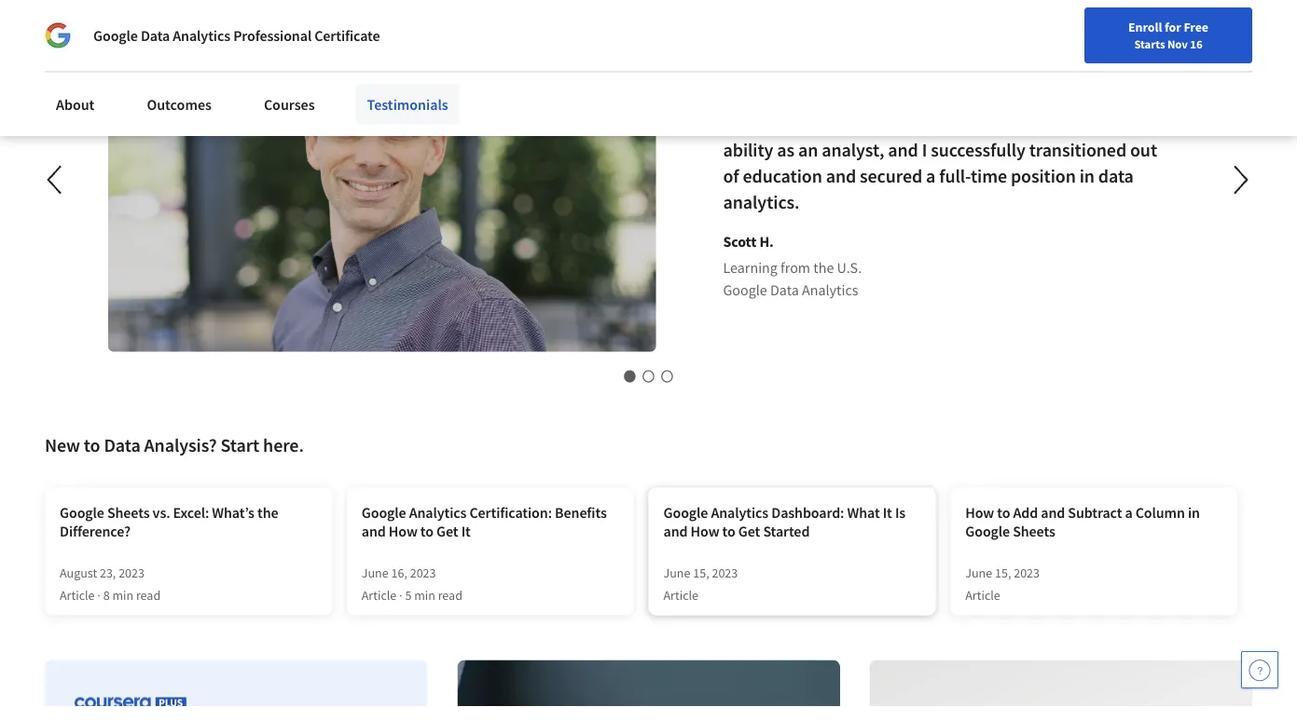 Task type: describe. For each thing, give the bounding box(es) containing it.
nov
[[1167, 36, 1188, 51]]

using
[[803, 86, 848, 109]]

add
[[1013, 504, 1038, 523]]

dashboard:
[[771, 504, 844, 523]]

benefits
[[555, 504, 607, 523]]

and inside 'google analytics dashboard: what it is and how to get started'
[[663, 523, 688, 541]]

courses link
[[253, 84, 326, 125]]

secured
[[860, 164, 922, 188]]

16
[[1190, 36, 1203, 51]]

data inside scott h. learning from the u.s. google data analytics
[[770, 281, 799, 299]]

work
[[893, 112, 933, 136]]

june 15, 2023 article for google
[[965, 565, 1040, 604]]

sheets inside google sheets vs. excel: what's the difference?
[[107, 504, 150, 523]]

8
[[103, 587, 110, 604]]

google analytics dashboard: what it is and how to get started
[[663, 504, 906, 541]]

a up as
[[786, 112, 796, 136]]

showcased
[[1042, 112, 1130, 136]]

education
[[743, 164, 822, 188]]

testimonials link
[[356, 84, 459, 125]]

tools
[[882, 86, 921, 109]]

read for to
[[438, 587, 462, 604]]

a right 'is'
[[755, 60, 765, 83]]

google for google data analytics professional certificate
[[93, 26, 138, 45]]

new
[[45, 434, 80, 457]]

starts
[[1134, 36, 1165, 51]]

world
[[1040, 60, 1086, 83]]

16,
[[391, 565, 407, 581]]

google data analytics professional certificate
[[93, 26, 380, 45]]

it inside 'google analytics dashboard: what it is and how to get started'
[[883, 504, 892, 523]]

" it is a beautifully crafted on-ramp to the world of data analytics. using the tools i learned in the certificate, i created a portfolio of work samples that showcased my ability as an analyst, and i successfully transitioned out of education and secured a full-time position in data analytics.
[[686, 48, 1159, 214]]

testimonials
[[367, 95, 448, 114]]

what
[[847, 504, 880, 523]]

0 horizontal spatial in
[[998, 86, 1013, 109]]

certificate,
[[1046, 86, 1131, 109]]

google sheets vs. excel: what's the difference?
[[60, 504, 278, 541]]

learning
[[723, 258, 778, 277]]

1 vertical spatial of
[[873, 112, 889, 136]]

and inside google analytics certification: benefits and how to get it
[[362, 523, 386, 541]]

min for difference?
[[112, 587, 133, 604]]

samples
[[937, 112, 1002, 136]]

courses
[[264, 95, 315, 114]]

2023 for dashboard:
[[712, 565, 738, 581]]

it inside " it is a beautifully crafted on-ramp to the world of data analytics. using the tools i learned in the certificate, i created a portfolio of work samples that showcased my ability as an analyst, and i successfully transitioned out of education and secured a full-time position in data analytics.
[[723, 60, 735, 83]]

2 vertical spatial data
[[104, 434, 140, 457]]

created
[[723, 112, 783, 136]]

successfully
[[931, 138, 1026, 162]]

is
[[895, 504, 906, 523]]

about link
[[45, 84, 106, 125]]

start
[[221, 434, 259, 457]]

professional
[[233, 26, 312, 45]]

what's
[[212, 504, 254, 523]]

outcomes link
[[136, 84, 223, 125]]

portfolio
[[800, 112, 869, 136]]

scott h. learning from the u.s. google data analytics
[[723, 232, 862, 299]]

for
[[1165, 19, 1181, 35]]

is
[[739, 60, 751, 83]]

learned
[[934, 86, 994, 109]]

from
[[781, 258, 810, 277]]

how to add and subtract a column in google sheets
[[965, 504, 1200, 541]]

june for google analytics certification: benefits and how to get it
[[362, 565, 389, 581]]

free
[[1184, 19, 1208, 35]]

min for to
[[414, 587, 435, 604]]

i up my
[[1135, 86, 1140, 109]]

article for how to add and subtract a column in google sheets
[[965, 587, 1000, 604]]

23,
[[100, 565, 116, 581]]

google for google analytics certification: benefits and how to get it
[[362, 504, 406, 523]]

google inside how to add and subtract a column in google sheets
[[965, 523, 1010, 541]]

august
[[60, 565, 97, 581]]

coursera image
[[22, 15, 141, 45]]

analytics left 'professional'
[[173, 26, 230, 45]]

go to next testimonial image
[[1220, 157, 1263, 202]]

· for difference?
[[97, 587, 101, 604]]

h.
[[759, 232, 774, 251]]

position
[[1011, 164, 1076, 188]]

june 15, 2023 article for to
[[663, 565, 738, 604]]

scott
[[723, 232, 757, 251]]

2023 for certification:
[[410, 565, 436, 581]]

vs.
[[153, 504, 170, 523]]

new to data analysis? start here.
[[45, 434, 304, 457]]

the inside google sheets vs. excel: what's the difference?
[[257, 504, 278, 523]]

subtract
[[1068, 504, 1122, 523]]

transitioned
[[1029, 138, 1127, 162]]

0 vertical spatial data
[[1109, 60, 1145, 83]]

june for google analytics dashboard: what it is and how to get started
[[663, 565, 690, 581]]

2 analytics. from the top
[[723, 191, 800, 214]]

read for difference?
[[136, 587, 161, 604]]

started
[[763, 523, 810, 541]]

15, for google
[[995, 565, 1011, 581]]

on-
[[918, 60, 944, 83]]

0 vertical spatial of
[[1090, 60, 1105, 83]]

0 horizontal spatial of
[[723, 164, 739, 188]]

june 16, 2023 article · 5 min read
[[362, 565, 462, 604]]

to inside 'google analytics dashboard: what it is and how to get started'
[[722, 523, 735, 541]]

article for google sheets vs. excel: what's the difference?
[[60, 587, 95, 604]]

time
[[971, 164, 1007, 188]]



Task type: locate. For each thing, give the bounding box(es) containing it.
1 horizontal spatial get
[[738, 523, 760, 541]]

in down transitioned
[[1080, 164, 1095, 188]]

it
[[723, 60, 735, 83], [883, 504, 892, 523], [461, 523, 471, 541]]

min right 8
[[112, 587, 133, 604]]

1 vertical spatial in
[[1080, 164, 1095, 188]]

and
[[888, 138, 918, 162], [826, 164, 856, 188], [1041, 504, 1065, 523], [362, 523, 386, 541], [663, 523, 688, 541]]

0 vertical spatial in
[[998, 86, 1013, 109]]

a inside how to add and subtract a column in google sheets
[[1125, 504, 1133, 523]]

1 vertical spatial data
[[1098, 164, 1134, 188]]

june 15, 2023 article
[[663, 565, 738, 604], [965, 565, 1040, 604]]

analytics left 'certification:'
[[409, 504, 467, 523]]

1 vertical spatial analytics.
[[723, 191, 800, 214]]

1 horizontal spatial june
[[663, 565, 690, 581]]

article
[[60, 587, 95, 604], [362, 587, 397, 604], [663, 587, 698, 604], [965, 587, 1000, 604]]

15, for to
[[693, 565, 709, 581]]

2 june from the left
[[663, 565, 690, 581]]

it left 'is'
[[723, 60, 735, 83]]

to right ramp
[[990, 60, 1006, 83]]

· left 8
[[97, 587, 101, 604]]

2 horizontal spatial it
[[883, 504, 892, 523]]

slides element
[[78, 367, 1219, 385]]

menu item
[[959, 19, 1079, 79]]

1 june from the left
[[362, 565, 389, 581]]

1 horizontal spatial of
[[873, 112, 889, 136]]

data left analysis?
[[104, 434, 140, 457]]

to inside how to add and subtract a column in google sheets
[[997, 504, 1010, 523]]

2023
[[119, 565, 145, 581], [410, 565, 436, 581], [712, 565, 738, 581], [1014, 565, 1040, 581]]

1 june 15, 2023 article from the left
[[663, 565, 738, 604]]

google image
[[45, 22, 71, 48]]

1 horizontal spatial read
[[438, 587, 462, 604]]

· left 5
[[399, 587, 402, 604]]

column
[[1136, 504, 1185, 523]]

1 horizontal spatial in
[[1080, 164, 1095, 188]]

analytics inside google analytics certification: benefits and how to get it
[[409, 504, 467, 523]]

to inside google analytics certification: benefits and how to get it
[[420, 523, 434, 541]]

to up june 16, 2023 article · 5 min read
[[420, 523, 434, 541]]

1 15, from the left
[[693, 565, 709, 581]]

article inside august 23, 2023 article · 8 min read
[[60, 587, 95, 604]]

2 horizontal spatial how
[[965, 504, 994, 523]]

june for how to add and subtract a column in google sheets
[[965, 565, 992, 581]]

1 2023 from the left
[[119, 565, 145, 581]]

1 analytics. from the top
[[723, 86, 800, 109]]

0 horizontal spatial how
[[389, 523, 418, 541]]

certification:
[[469, 504, 552, 523]]

google inside google sheets vs. excel: what's the difference?
[[60, 504, 104, 523]]

my
[[1134, 112, 1159, 136]]

of down ability on the right of page
[[723, 164, 739, 188]]

read right 5
[[438, 587, 462, 604]]

article inside june 16, 2023 article · 5 min read
[[362, 587, 397, 604]]

analysis?
[[144, 434, 217, 457]]

2 article from the left
[[362, 587, 397, 604]]

3 june from the left
[[965, 565, 992, 581]]

the left the u.s.
[[813, 258, 834, 277]]

get inside google analytics certification: benefits and how to get it
[[436, 523, 458, 541]]

how inside how to add and subtract a column in google sheets
[[965, 504, 994, 523]]

the right the what's
[[257, 504, 278, 523]]

of left work
[[873, 112, 889, 136]]

3 article from the left
[[663, 587, 698, 604]]

0 horizontal spatial read
[[136, 587, 161, 604]]

sheets
[[107, 504, 150, 523], [1013, 523, 1055, 541]]

it inside google analytics certification: benefits and how to get it
[[461, 523, 471, 541]]

certificate
[[314, 26, 380, 45]]

5
[[405, 587, 412, 604]]

google analytics certification: benefits and how to get it
[[362, 504, 607, 541]]

2023 inside june 16, 2023 article · 5 min read
[[410, 565, 436, 581]]

to
[[990, 60, 1006, 83], [84, 434, 100, 457], [997, 504, 1010, 523], [420, 523, 434, 541], [722, 523, 735, 541]]

2023 down add
[[1014, 565, 1040, 581]]

enroll for free starts nov 16
[[1128, 19, 1208, 51]]

1 get from the left
[[436, 523, 458, 541]]

google for google analytics dashboard: what it is and how to get started
[[663, 504, 708, 523]]

august 23, 2023 article · 8 min read
[[60, 565, 161, 604]]

enroll
[[1128, 19, 1162, 35]]

it up june 16, 2023 article · 5 min read
[[461, 523, 471, 541]]

read
[[136, 587, 161, 604], [438, 587, 462, 604]]

· for to
[[399, 587, 402, 604]]

min
[[112, 587, 133, 604], [414, 587, 435, 604]]

analytics. up created at the top right of the page
[[723, 86, 800, 109]]

1 horizontal spatial 15,
[[995, 565, 1011, 581]]

here.
[[263, 434, 304, 457]]

1 horizontal spatial how
[[691, 523, 719, 541]]

0 horizontal spatial get
[[436, 523, 458, 541]]

sheets inside how to add and subtract a column in google sheets
[[1013, 523, 1055, 541]]

data
[[141, 26, 170, 45], [770, 281, 799, 299], [104, 434, 140, 457]]

how up 16,
[[389, 523, 418, 541]]

1 horizontal spatial sheets
[[1013, 523, 1055, 541]]

how left add
[[965, 504, 994, 523]]

google inside scott h. learning from the u.s. google data analytics
[[723, 281, 767, 299]]

get up june 16, 2023 article · 5 min read
[[436, 523, 458, 541]]

min inside august 23, 2023 article · 8 min read
[[112, 587, 133, 604]]

article for google analytics certification: benefits and how to get it
[[362, 587, 397, 604]]

get inside 'google analytics dashboard: what it is and how to get started'
[[738, 523, 760, 541]]

i down work
[[922, 138, 927, 162]]

analytics.
[[723, 86, 800, 109], [723, 191, 800, 214]]

2 vertical spatial in
[[1188, 504, 1200, 523]]

to left started
[[722, 523, 735, 541]]

in
[[998, 86, 1013, 109], [1080, 164, 1095, 188], [1188, 504, 1200, 523]]

about
[[56, 95, 95, 114]]

the
[[1010, 60, 1036, 83], [852, 86, 878, 109], [1017, 86, 1043, 109], [813, 258, 834, 277], [257, 504, 278, 523]]

excel:
[[173, 504, 209, 523]]

u.s.
[[837, 258, 862, 277]]

None search field
[[266, 12, 536, 49]]

to right new
[[84, 434, 100, 457]]

data up outcomes link
[[141, 26, 170, 45]]

analytics inside scott h. learning from the u.s. google data analytics
[[802, 281, 858, 299]]

google
[[93, 26, 138, 45], [723, 281, 767, 299], [60, 504, 104, 523], [362, 504, 406, 523], [663, 504, 708, 523], [965, 523, 1010, 541]]

june inside june 16, 2023 article · 5 min read
[[362, 565, 389, 581]]

0 vertical spatial analytics.
[[723, 86, 800, 109]]

1 article from the left
[[60, 587, 95, 604]]

difference?
[[60, 523, 131, 541]]

min right 5
[[414, 587, 435, 604]]

google inside 'google analytics dashboard: what it is and how to get started'
[[663, 504, 708, 523]]

0 horizontal spatial it
[[461, 523, 471, 541]]

analytics
[[173, 26, 230, 45], [802, 281, 858, 299], [409, 504, 467, 523], [711, 504, 769, 523]]

to left add
[[997, 504, 1010, 523]]

2 15, from the left
[[995, 565, 1011, 581]]

read inside august 23, 2023 article · 8 min read
[[136, 587, 161, 604]]

how left started
[[691, 523, 719, 541]]

an
[[798, 138, 818, 162]]

as
[[777, 138, 795, 162]]

a left the "column"
[[1125, 504, 1133, 523]]

how inside 'google analytics dashboard: what it is and how to get started'
[[691, 523, 719, 541]]

2023 down 'google analytics dashboard: what it is and how to get started'
[[712, 565, 738, 581]]

google inside google analytics certification: benefits and how to get it
[[362, 504, 406, 523]]

how
[[965, 504, 994, 523], [389, 523, 418, 541], [691, 523, 719, 541]]

of up certificate,
[[1090, 60, 1105, 83]]

1 horizontal spatial ·
[[399, 587, 402, 604]]

data down out
[[1098, 164, 1134, 188]]

read right 8
[[136, 587, 161, 604]]

ability
[[723, 138, 773, 162]]

0 horizontal spatial june 15, 2023 article
[[663, 565, 738, 604]]

a
[[755, 60, 765, 83], [786, 112, 796, 136], [926, 164, 936, 188], [1125, 504, 1133, 523]]

sheets left subtract
[[1013, 523, 1055, 541]]

crafted
[[858, 60, 914, 83]]

3 2023 from the left
[[712, 565, 738, 581]]

analytics inside 'google analytics dashboard: what it is and how to get started'
[[711, 504, 769, 523]]

2 horizontal spatial june
[[965, 565, 992, 581]]

min inside june 16, 2023 article · 5 min read
[[414, 587, 435, 604]]

0 horizontal spatial 15,
[[693, 565, 709, 581]]

in inside how to add and subtract a column in google sheets
[[1188, 504, 1200, 523]]

2 horizontal spatial of
[[1090, 60, 1105, 83]]

· inside august 23, 2023 article · 8 min read
[[97, 587, 101, 604]]

get
[[436, 523, 458, 541], [738, 523, 760, 541]]

1 vertical spatial data
[[770, 281, 799, 299]]

it left "is"
[[883, 504, 892, 523]]

get left started
[[738, 523, 760, 541]]

1 read from the left
[[136, 587, 161, 604]]

how inside google analytics certification: benefits and how to get it
[[389, 523, 418, 541]]

0 horizontal spatial ·
[[97, 587, 101, 604]]

2023 for vs.
[[119, 565, 145, 581]]

1 horizontal spatial min
[[414, 587, 435, 604]]

sheets left vs.
[[107, 504, 150, 523]]

2023 right 16,
[[410, 565, 436, 581]]

0 horizontal spatial sheets
[[107, 504, 150, 523]]

2 2023 from the left
[[410, 565, 436, 581]]

2 horizontal spatial in
[[1188, 504, 1200, 523]]

show notifications image
[[1099, 23, 1121, 46]]

full-
[[939, 164, 971, 188]]

google for google sheets vs. excel: what's the difference?
[[60, 504, 104, 523]]

data
[[1109, 60, 1145, 83], [1098, 164, 1134, 188]]

out
[[1130, 138, 1157, 162]]

1 · from the left
[[97, 587, 101, 604]]

1 min from the left
[[112, 587, 133, 604]]

i
[[925, 86, 930, 109], [1135, 86, 1140, 109], [922, 138, 927, 162]]

the inside scott h. learning from the u.s. google data analytics
[[813, 258, 834, 277]]

0 vertical spatial data
[[141, 26, 170, 45]]

data down starts
[[1109, 60, 1145, 83]]

analyst,
[[822, 138, 884, 162]]

1 horizontal spatial it
[[723, 60, 735, 83]]

that
[[1006, 112, 1039, 136]]

2023 for add
[[1014, 565, 1040, 581]]

beautifully
[[768, 60, 854, 83]]

article for google analytics dashboard: what it is and how to get started
[[663, 587, 698, 604]]

analytics. down education
[[723, 191, 800, 214]]

and inside how to add and subtract a column in google sheets
[[1041, 504, 1065, 523]]

help center image
[[1249, 659, 1271, 682]]

the down crafted
[[852, 86, 878, 109]]

· inside june 16, 2023 article · 5 min read
[[399, 587, 402, 604]]

outcomes
[[147, 95, 212, 114]]

in right the "column"
[[1188, 504, 1200, 523]]

2 · from the left
[[399, 587, 402, 604]]

the up that
[[1017, 86, 1043, 109]]

·
[[97, 587, 101, 604], [399, 587, 402, 604]]

analytics left dashboard:
[[711, 504, 769, 523]]

1 horizontal spatial june 15, 2023 article
[[965, 565, 1040, 604]]

of
[[1090, 60, 1105, 83], [873, 112, 889, 136], [723, 164, 739, 188]]

ramp
[[944, 60, 986, 83]]

2 june 15, 2023 article from the left
[[965, 565, 1040, 604]]

2 get from the left
[[738, 523, 760, 541]]

go to previous testimonial image
[[35, 157, 77, 202], [47, 166, 61, 194]]

the left world
[[1010, 60, 1036, 83]]

in up that
[[998, 86, 1013, 109]]

a left full-
[[926, 164, 936, 188]]

2 read from the left
[[438, 587, 462, 604]]

4 2023 from the left
[[1014, 565, 1040, 581]]

15,
[[693, 565, 709, 581], [995, 565, 1011, 581]]

coursera plus image
[[75, 697, 186, 708]]

"
[[686, 48, 719, 147]]

2023 right 23,
[[119, 565, 145, 581]]

data down from
[[770, 281, 799, 299]]

2 min from the left
[[414, 587, 435, 604]]

4 article from the left
[[965, 587, 1000, 604]]

analytics down the u.s.
[[802, 281, 858, 299]]

to inside " it is a beautifully crafted on-ramp to the world of data analytics. using the tools i learned in the certificate, i created a portfolio of work samples that showcased my ability as an analyst, and i successfully transitioned out of education and secured a full-time position in data analytics.
[[990, 60, 1006, 83]]

0 horizontal spatial min
[[112, 587, 133, 604]]

i right tools
[[925, 86, 930, 109]]

read inside june 16, 2023 article · 5 min read
[[438, 587, 462, 604]]

2 vertical spatial of
[[723, 164, 739, 188]]

0 horizontal spatial june
[[362, 565, 389, 581]]

2023 inside august 23, 2023 article · 8 min read
[[119, 565, 145, 581]]



Task type: vqa. For each thing, say whether or not it's contained in the screenshot.
programs
no



